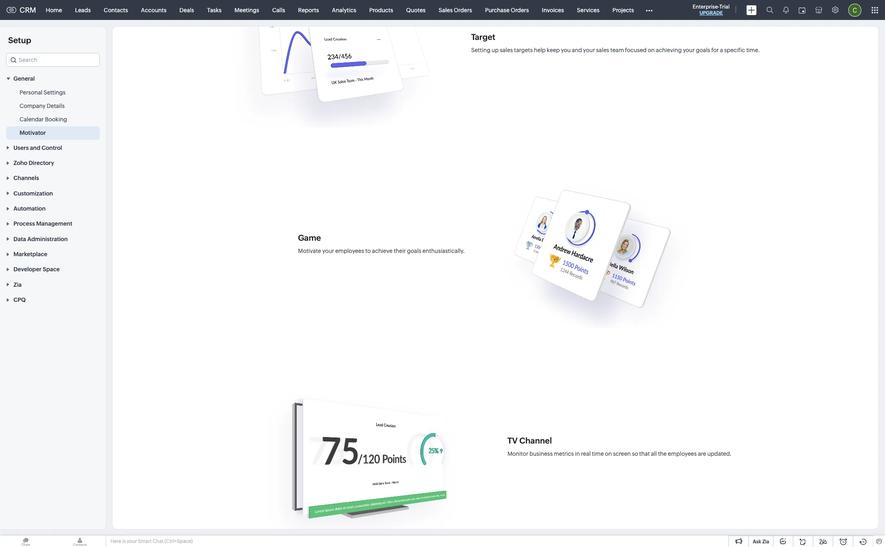 Task type: locate. For each thing, give the bounding box(es) containing it.
analytics link
[[326, 0, 363, 20]]

goals
[[696, 47, 711, 53], [407, 248, 422, 255]]

None field
[[6, 53, 100, 67]]

deals
[[180, 7, 194, 13]]

channel
[[520, 437, 552, 446]]

here
[[111, 539, 121, 545]]

for
[[712, 47, 719, 53]]

orders for purchase orders
[[511, 7, 529, 13]]

screen
[[613, 451, 631, 458]]

services
[[577, 7, 600, 13]]

motivator link
[[20, 129, 46, 137]]

personal
[[20, 89, 42, 96]]

space
[[43, 267, 60, 273]]

company details
[[20, 103, 65, 109]]

zia
[[13, 282, 22, 288], [763, 540, 770, 545]]

in
[[575, 451, 580, 458]]

search element
[[762, 0, 779, 20]]

orders right sales
[[454, 7, 472, 13]]

setting up sales targets help keep you and your sales team focused on achieving your goals for a specific time.
[[471, 47, 761, 53]]

1 sales from the left
[[500, 47, 513, 53]]

specific
[[725, 47, 746, 53]]

zia up the cpq
[[13, 282, 22, 288]]

customization button
[[0, 186, 106, 201]]

calendar image
[[799, 7, 806, 13]]

1 vertical spatial on
[[605, 451, 612, 458]]

purchase
[[485, 7, 510, 13]]

purchase orders link
[[479, 0, 536, 20]]

analytics
[[332, 7, 356, 13]]

0 horizontal spatial zia
[[13, 282, 22, 288]]

game
[[298, 233, 321, 243]]

your right achieving
[[683, 47, 695, 53]]

orders inside purchase orders link
[[511, 7, 529, 13]]

1 vertical spatial zia
[[763, 540, 770, 545]]

1 horizontal spatial employees
[[668, 451, 697, 458]]

0 vertical spatial goals
[[696, 47, 711, 53]]

personal settings
[[20, 89, 66, 96]]

data administration
[[13, 236, 68, 243]]

and right you
[[572, 47, 582, 53]]

accounts link
[[135, 0, 173, 20]]

process management button
[[0, 216, 106, 231]]

developer
[[13, 267, 42, 273]]

data administration button
[[0, 231, 106, 247]]

calendar booking
[[20, 116, 67, 123]]

channels
[[13, 175, 39, 182]]

team
[[611, 47, 624, 53]]

1 horizontal spatial sales
[[597, 47, 610, 53]]

chats image
[[0, 536, 51, 548]]

and
[[572, 47, 582, 53], [30, 145, 40, 151]]

create menu element
[[742, 0, 762, 20]]

orders right purchase
[[511, 7, 529, 13]]

so
[[632, 451, 639, 458]]

0 vertical spatial on
[[648, 47, 655, 53]]

1 horizontal spatial and
[[572, 47, 582, 53]]

motivate
[[298, 248, 321, 255]]

goals right their
[[407, 248, 422, 255]]

meetings
[[235, 7, 259, 13]]

0 horizontal spatial and
[[30, 145, 40, 151]]

tasks link
[[201, 0, 228, 20]]

leads link
[[69, 0, 97, 20]]

on right 'time'
[[605, 451, 612, 458]]

ask zia
[[753, 540, 770, 545]]

orders inside sales orders link
[[454, 7, 472, 13]]

home
[[46, 7, 62, 13]]

1 horizontal spatial orders
[[511, 7, 529, 13]]

you
[[561, 47, 571, 53]]

invoices link
[[536, 0, 571, 20]]

tv channel
[[508, 437, 552, 446]]

zia right ask
[[763, 540, 770, 545]]

employees left the 'are'
[[668, 451, 697, 458]]

here is your smart chat (ctrl+space)
[[111, 539, 193, 545]]

booking
[[45, 116, 67, 123]]

calls link
[[266, 0, 292, 20]]

on right focused
[[648, 47, 655, 53]]

data
[[13, 236, 26, 243]]

calendar booking link
[[20, 116, 67, 124]]

calendar
[[20, 116, 44, 123]]

contacts
[[104, 7, 128, 13]]

monitor
[[508, 451, 529, 458]]

1 orders from the left
[[454, 7, 472, 13]]

Other Modules field
[[641, 3, 658, 17]]

enterprise-
[[693, 4, 720, 10]]

1 horizontal spatial zia
[[763, 540, 770, 545]]

0 horizontal spatial orders
[[454, 7, 472, 13]]

time.
[[747, 47, 761, 53]]

0 horizontal spatial on
[[605, 451, 612, 458]]

targets
[[514, 47, 533, 53]]

your right you
[[584, 47, 595, 53]]

meetings link
[[228, 0, 266, 20]]

cpq button
[[0, 292, 106, 308]]

1 horizontal spatial goals
[[696, 47, 711, 53]]

sales
[[500, 47, 513, 53], [597, 47, 610, 53]]

orders
[[454, 7, 472, 13], [511, 7, 529, 13]]

and right users
[[30, 145, 40, 151]]

sales left "team"
[[597, 47, 610, 53]]

2 orders from the left
[[511, 7, 529, 13]]

sales right up
[[500, 47, 513, 53]]

1 vertical spatial and
[[30, 145, 40, 151]]

company details link
[[20, 102, 65, 110]]

0 horizontal spatial sales
[[500, 47, 513, 53]]

signals image
[[784, 7, 789, 13]]

process
[[13, 221, 35, 227]]

zia button
[[0, 277, 106, 292]]

developer space
[[13, 267, 60, 273]]

employees left to
[[336, 248, 364, 255]]

0 vertical spatial zia
[[13, 282, 22, 288]]

1 vertical spatial goals
[[407, 248, 422, 255]]

accounts
[[141, 7, 167, 13]]

automation
[[13, 206, 46, 212]]

general button
[[0, 71, 106, 86]]

real
[[581, 451, 591, 458]]

projects link
[[606, 0, 641, 20]]

smart
[[138, 539, 152, 545]]

goals left for
[[696, 47, 711, 53]]

0 horizontal spatial employees
[[336, 248, 364, 255]]

home link
[[39, 0, 69, 20]]

personal settings link
[[20, 89, 66, 97]]

and inside 'users and control' dropdown button
[[30, 145, 40, 151]]



Task type: vqa. For each thing, say whether or not it's contained in the screenshot.
the leftmost Zia
yes



Task type: describe. For each thing, give the bounding box(es) containing it.
leads
[[75, 7, 91, 13]]

0 horizontal spatial goals
[[407, 248, 422, 255]]

profile element
[[844, 0, 867, 20]]

products
[[370, 7, 393, 13]]

enthusiastically.
[[423, 248, 465, 255]]

zoho directory button
[[0, 155, 106, 171]]

that
[[640, 451, 650, 458]]

contacts image
[[54, 536, 106, 548]]

reports
[[298, 7, 319, 13]]

signals element
[[779, 0, 794, 20]]

management
[[36, 221, 72, 227]]

channels button
[[0, 171, 106, 186]]

setting
[[471, 47, 491, 53]]

is
[[122, 539, 126, 545]]

a
[[720, 47, 724, 53]]

contacts link
[[97, 0, 135, 20]]

projects
[[613, 7, 634, 13]]

invoices
[[542, 7, 564, 13]]

process management
[[13, 221, 72, 227]]

orders for sales orders
[[454, 7, 472, 13]]

sales
[[439, 7, 453, 13]]

motivate your employees to achieve their goals enthusiastically.
[[298, 248, 465, 255]]

help
[[534, 47, 546, 53]]

calls
[[272, 7, 285, 13]]

achieving
[[656, 47, 682, 53]]

0 vertical spatial employees
[[336, 248, 364, 255]]

administration
[[27, 236, 68, 243]]

enterprise-trial upgrade
[[693, 4, 730, 16]]

target
[[471, 32, 496, 41]]

company
[[20, 103, 46, 109]]

details
[[47, 103, 65, 109]]

services link
[[571, 0, 606, 20]]

ask
[[753, 540, 762, 545]]

deals link
[[173, 0, 201, 20]]

general region
[[0, 86, 106, 140]]

1 horizontal spatial on
[[648, 47, 655, 53]]

settings
[[44, 89, 66, 96]]

crm
[[20, 6, 36, 14]]

users and control button
[[0, 140, 106, 155]]

developer space button
[[0, 262, 106, 277]]

customization
[[13, 190, 53, 197]]

updated.
[[708, 451, 732, 458]]

your right motivate
[[322, 248, 334, 255]]

users
[[13, 145, 29, 151]]

crm link
[[7, 6, 36, 14]]

metrics
[[554, 451, 574, 458]]

users and control
[[13, 145, 62, 151]]

upgrade
[[700, 10, 723, 16]]

zoho directory
[[13, 160, 54, 166]]

profile image
[[849, 3, 862, 17]]

directory
[[29, 160, 54, 166]]

1 vertical spatial employees
[[668, 451, 697, 458]]

tv
[[508, 437, 518, 446]]

create menu image
[[747, 5, 757, 15]]

general
[[13, 76, 35, 82]]

products link
[[363, 0, 400, 20]]

sales orders
[[439, 7, 472, 13]]

setup
[[8, 35, 31, 45]]

zoho
[[13, 160, 27, 166]]

business
[[530, 451, 553, 458]]

marketplace
[[13, 251, 47, 258]]

automation button
[[0, 201, 106, 216]]

cpq
[[13, 297, 26, 304]]

2 sales from the left
[[597, 47, 610, 53]]

0 vertical spatial and
[[572, 47, 582, 53]]

chat
[[153, 539, 164, 545]]

marketplace button
[[0, 247, 106, 262]]

(ctrl+space)
[[165, 539, 193, 545]]

search image
[[767, 7, 774, 13]]

your right is
[[127, 539, 137, 545]]

all
[[651, 451, 657, 458]]

keep
[[547, 47, 560, 53]]

Search text field
[[7, 53, 100, 66]]

control
[[42, 145, 62, 151]]

purchase orders
[[485, 7, 529, 13]]

reports link
[[292, 0, 326, 20]]

zia inside 'dropdown button'
[[13, 282, 22, 288]]

monitor business metrics in real time on screen so that all the employees are updated.
[[508, 451, 732, 458]]



